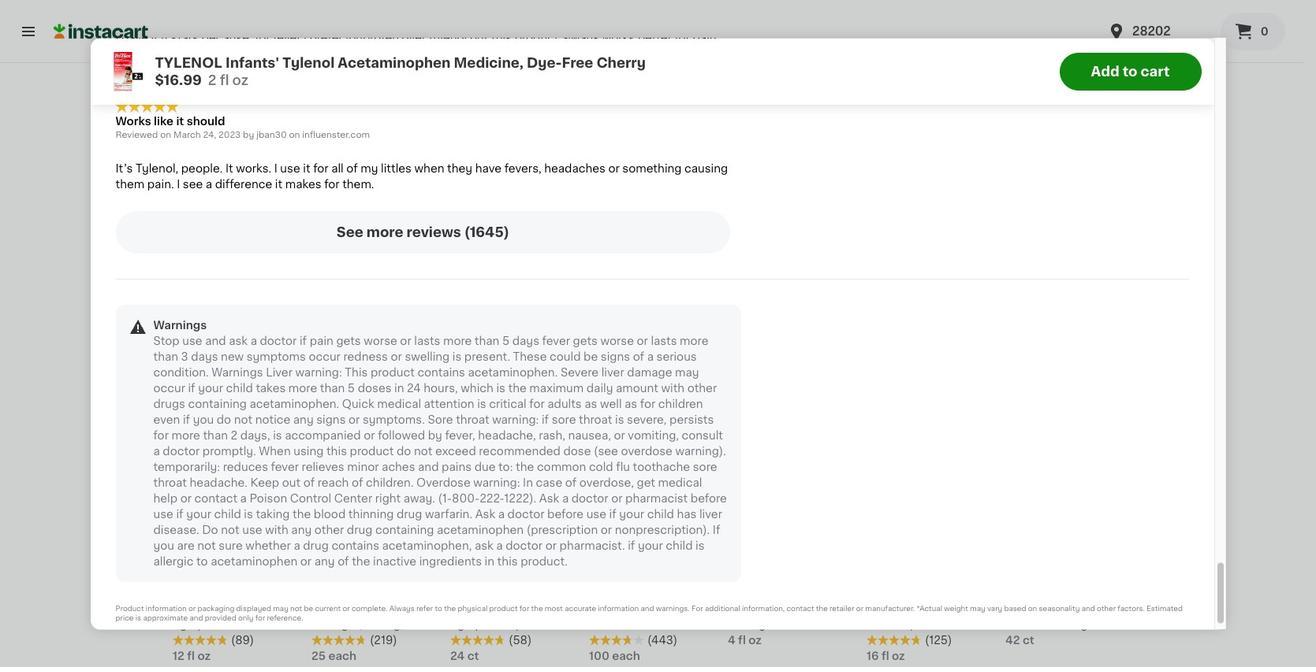 Task type: describe. For each thing, give the bounding box(es) containing it.
is inside product information or packaging displayed may not be current or complete. always refer to the physical product for the most accurate information and warnings. for additional information, contact the retailer or manufacturer. *actual weight may vary based on seasonality and other factors. estimated price is approximate and provided only for reference.
[[135, 616, 141, 623]]

2 vertical spatial warning:
[[473, 478, 520, 490]]

the up in
[[516, 463, 534, 474]]

stomach inside pepto-bismol kid's chewables for multi- symptom upset stomach relief
[[450, 636, 500, 647]]

not up days,
[[234, 415, 252, 426]]

0 vertical spatial before
[[691, 494, 727, 505]]

warning).
[[675, 447, 726, 458]]

pedialyte inside pedialyte electrolyte solution, grape
[[728, 260, 780, 271]]

see more reviews (1645) button
[[116, 212, 731, 255]]

maximum inside zantac 360 acid reducer, maximum strength, 20 mg, tablets
[[364, 604, 418, 615]]

fl down manufacturer.
[[881, 652, 889, 663]]

original for pepto-bismol original ultra liquid, 5 symptom fast relief
[[251, 589, 294, 600]]

0 horizontal spatial other
[[314, 526, 344, 537]]

acid inside walgreens 20mg omeprazole acid reducer delayed release tablets
[[1076, 604, 1101, 615]]

sore
[[428, 415, 453, 426]]

1 vertical spatial occur
[[153, 384, 185, 395]]

acetaminophen for tylenol infants' tylenol acetaminophen medicine, dye-free cherry
[[450, 291, 538, 302]]

0 vertical spatial sore
[[552, 415, 576, 426]]

dulcolax
[[589, 589, 637, 600]]

symptom for ultra
[[173, 620, 227, 631]]

oz inside 15 emetrol nausea & upset stomach relief, cherry flavor 4 fl oz
[[749, 636, 762, 647]]

1 vertical spatial do
[[397, 447, 411, 458]]

2 vertical spatial this
[[497, 557, 518, 568]]

pain inside i gave it 4 stars because, for fever i prefer ibuprofen over tylenol but this product always works better for pain on the little ones and it works fast
[[693, 33, 717, 44]]

0 vertical spatial in
[[394, 384, 404, 395]]

tylenol,
[[136, 164, 178, 175]]

if up rash,
[[542, 415, 549, 426]]

present.
[[464, 352, 510, 363]]

oz down provided
[[197, 652, 211, 663]]

acid inside zantac 360 acid reducer, maximum strength, 20 mg, tablets
[[377, 589, 402, 600]]

the up critical
[[508, 384, 527, 395]]

child up do
[[214, 510, 241, 521]]

1 2 fl oz from the left
[[450, 323, 483, 334]]

the down &
[[816, 606, 828, 613]]

15 emetrol nausea & upset stomach relief, cherry flavor 4 fl oz
[[728, 565, 851, 647]]

&
[[818, 589, 827, 600]]

or right retailer
[[856, 606, 863, 613]]

recommended
[[479, 447, 561, 458]]

pepto-bismol original ultra liquid, 5 symptom fast relief
[[173, 589, 294, 631]]

your down condition.
[[198, 384, 223, 395]]

amount
[[616, 384, 658, 395]]

of inside it's tylenol, people. it works. i use it for all of my littles when they have fevers, headaches or something causing them pain. i see a difference it makes for them.
[[346, 164, 358, 175]]

or inside it's tylenol, people. it works. i use it for all of my littles when they have fevers, headaches or something causing them pain. i see a difference it makes for them.
[[608, 164, 620, 175]]

*actual
[[917, 606, 942, 613]]

doctor up symptoms
[[260, 337, 297, 348]]

or right help
[[180, 494, 192, 505]]

fsa/hsa down nonprescription).
[[591, 540, 642, 551]]

than up quick
[[320, 384, 345, 395]]

child down nonprescription).
[[666, 542, 693, 553]]

0 horizontal spatial throat
[[153, 478, 187, 490]]

blood
[[314, 510, 346, 521]]

fl down approximate
[[187, 652, 195, 663]]

instacart logo image
[[54, 22, 148, 41]]

liver
[[266, 368, 293, 379]]

estimated
[[1147, 606, 1183, 613]]

0 horizontal spatial ask
[[475, 510, 495, 521]]

or up damage
[[637, 337, 648, 348]]

fsa/hsa up $ 14 99
[[313, 540, 365, 551]]

1 vertical spatial acetaminophen
[[211, 557, 297, 568]]

tylenol infants' tylenol acetaminophen medicine, dye-free cherry $16.99 2 fl oz
[[155, 56, 646, 86]]

tylenol for tylenol infants' tylenol acetaminophen medicine, dye-free cherry
[[450, 260, 503, 271]]

1 vertical spatial with
[[265, 526, 288, 537]]

of up control
[[303, 478, 315, 490]]

acetaminophen inside 16 tylenol infants' tylenol acetaminophen medicine, dye-free cherry
[[589, 291, 677, 302]]

$ 12 99 for pepto-bismol kid's chewables for multi- symptom upset stomach relief
[[453, 565, 494, 583]]

2 lasts from the left
[[651, 337, 677, 348]]

gave
[[122, 33, 148, 44]]

0 vertical spatial denture
[[912, 276, 957, 287]]

bismol for stomach
[[905, 589, 942, 600]]

on inside i gave it 4 stars because, for fever i prefer ibuprofen over tylenol but this product always works better for pain on the little ones and it works fast
[[116, 48, 130, 59]]

and up new
[[205, 337, 226, 348]]

2 horizontal spatial throat
[[579, 415, 612, 426]]

other inside product information or packaging displayed may not be current or complete. always refer to the physical product for the most accurate information and warnings. for additional information, contact the retailer or manufacturer. *actual weight may vary based on seasonality and other factors. estimated price is approximate and provided only for reference.
[[1097, 606, 1116, 613]]

adhesive
[[867, 291, 918, 302]]

seasonality
[[1039, 606, 1080, 613]]

overdose
[[621, 447, 673, 458]]

0 vertical spatial medical
[[377, 400, 421, 411]]

provided
[[205, 616, 236, 623]]

(89)
[[231, 636, 254, 647]]

on down "like"
[[160, 132, 171, 140]]

should
[[187, 117, 225, 128]]

or up pharmacist.
[[601, 526, 612, 537]]

(219)
[[370, 636, 397, 647]]

2 gets from the left
[[573, 337, 598, 348]]

product group containing 7
[[173, 97, 299, 320]]

coated
[[662, 604, 703, 615]]

12 down approximate
[[173, 652, 184, 663]]

99 for tylenol infants' tylenol acetaminophen medicine, dye-free cherry
[[482, 237, 495, 246]]

if down condition.
[[188, 384, 195, 395]]

fl inside 15 emetrol nausea & upset stomach relief, cherry flavor 4 fl oz
[[738, 636, 746, 647]]

free for tylenol infants' tylenol acetaminophen medicine, dye-free cherry
[[535, 307, 560, 318]]

stomach inside 15 emetrol nausea & upset stomach relief, cherry flavor 4 fl oz
[[764, 604, 814, 615]]

and down laxative,
[[641, 606, 654, 613]]

help
[[153, 494, 177, 505]]

25
[[311, 652, 326, 663]]

add to cart button
[[1059, 52, 1201, 90]]

pharmacist.
[[560, 542, 625, 553]]

use up pharmacist.
[[586, 510, 606, 521]]

if up symptoms
[[300, 337, 307, 348]]

2 inside tylenol infants' tylenol acetaminophen medicine, dye-free cherry $16.99 2 fl oz
[[208, 73, 216, 86]]

5 down this
[[348, 384, 355, 395]]

2 as from the left
[[625, 400, 637, 411]]

mg, inside zantac 360 acid reducer, maximum strength, 20 mg, tablets
[[383, 620, 403, 631]]

center
[[334, 494, 372, 505]]

fsa/hsa up 15
[[729, 540, 781, 551]]

99 for pepto-bismol original ultra liquid, 5 symptom fast relief
[[204, 566, 217, 575]]

packaging
[[197, 606, 234, 613]]

12 for pepto-bismol kid's chewables for multi- symptom upset stomach relief
[[460, 565, 480, 583]]

oz inside product group
[[211, 307, 224, 318]]

0 vertical spatial warning:
[[295, 368, 342, 379]]

more up serious
[[680, 337, 708, 348]]

or left 14
[[300, 557, 312, 568]]

16 for 16 fl oz
[[867, 652, 879, 663]]

nonprescription).
[[615, 526, 710, 537]]

1 horizontal spatial acetaminophen.
[[468, 368, 558, 379]]

headache.
[[190, 478, 247, 490]]

doctor down 1222).
[[507, 510, 544, 521]]

if up the disease.
[[176, 510, 183, 521]]

or left packaging
[[188, 606, 196, 613]]

1 vertical spatial acetaminophen.
[[250, 400, 339, 411]]

solution, inside pedialyte electrolyte solution, grape
[[728, 276, 776, 287]]

ct inside dentek mouth guard professional-fit, nighttime 1 ct
[[319, 307, 331, 318]]

fast
[[280, 48, 301, 59]]

if right even
[[183, 415, 190, 426]]

1 vertical spatial containing
[[375, 526, 434, 537]]

the up 360
[[352, 557, 370, 568]]

is left taking
[[244, 510, 253, 521]]

reducer,
[[311, 604, 361, 615]]

is up when
[[273, 431, 282, 442]]

2 vertical spatial any
[[314, 557, 335, 568]]

it left makes
[[275, 180, 282, 191]]

serious
[[656, 352, 697, 363]]

99 for zantac 360 acid reducer, maximum strength, 20 mg, tablets
[[344, 566, 357, 575]]

control
[[290, 494, 331, 505]]

walgreens
[[1005, 589, 1064, 600]]

persists
[[670, 415, 714, 426]]

works like it should reviewed on march 24, 2023 by jban30 on influenster.com
[[116, 117, 370, 140]]

12 for pepto-bismol original ultra liquid, 5 symptom fast relief
[[182, 565, 202, 583]]

i gave it 4 stars because, for fever i prefer ibuprofen over tylenol but this product always works better for pain on the little ones and it works fast
[[116, 33, 717, 59]]

0 button
[[1221, 13, 1285, 50]]

0 horizontal spatial signs
[[316, 415, 346, 426]]

these
[[513, 352, 547, 363]]

if down nonprescription).
[[628, 542, 635, 553]]

1 lasts from the left
[[414, 337, 440, 348]]

and down 20mg
[[1082, 606, 1095, 613]]

oral inside the anbesol maximum strength liquid, instant oral pain relief
[[1047, 291, 1070, 302]]

2 horizontal spatial may
[[970, 606, 985, 613]]

1 horizontal spatial in
[[485, 557, 494, 568]]

not down do
[[197, 542, 216, 553]]

7
[[182, 236, 193, 254]]

have
[[475, 164, 502, 175]]

or right redness on the left
[[391, 352, 402, 363]]

1 horizontal spatial days
[[512, 337, 539, 348]]

tylenol infants' tylenol acetaminophen medicine, dye-free cherry
[[450, 260, 560, 334]]

infants' inside 16 tylenol infants' tylenol acetaminophen medicine, dye-free cherry
[[645, 260, 686, 271]]

march
[[173, 132, 201, 140]]

1 horizontal spatial you
[[193, 415, 214, 426]]

better
[[638, 33, 672, 44]]

or down the symptoms.
[[364, 431, 375, 442]]

fsa/hsa up the ingredients
[[452, 540, 504, 551]]

1 horizontal spatial occur
[[309, 352, 341, 363]]

causing
[[684, 164, 728, 175]]

1 vertical spatial warnings
[[212, 368, 263, 379]]

it inside works like it should reviewed on march 24, 2023 by jban30 on influenster.com
[[176, 117, 184, 128]]

4 inside i gave it 4 stars because, for fever i prefer ibuprofen over tylenol but this product always works better for pain on the little ones and it works fast
[[161, 33, 169, 44]]

use up whether
[[242, 526, 262, 537]]

may inside warnings stop use and ask a doctor if pain gets worse or lasts more than 5 days fever gets worse or lasts more than 3 days new symptoms occur redness or swelling is present. these could be signs of a serious condition. warnings liver warning: this product contains acetaminophen. severe liver damage may occur if your child takes more than 5 doses in 24 hours, which is the maximum daily amount with other drugs containing acetaminophen. quick medical attention is critical for adults as well as for children even if you do not notice any signs or symptoms. sore throat warning: if sore throat is severe, persists for more than 2 days, is accompanied or followed by fever, headache, rash, nausea, or vomiting, consult a doctor promptly. when using this product do not exceed recommended dose (see overdose warning). temporarily: reduces fever relieves minor aches and pains due to: the common cold flu toothache sore throat headache. keep out of reach of children. overdose warning: in case of overdose, get medical help or contact a poison control center right away. (1-800-222-1222). ask a doctor or pharmacist before use if your child is taking the blood thinning drug warfarin. ask a doctor before use if your child has liver disease. do not use with any other drug containing acetaminophen (prescription or nonprescription). if you are not sure whether a drug contains acetaminophen, ask a doctor or pharmacist. if your child is allergic to acetaminophen or any of the inactive ingredients in this product.
[[675, 368, 699, 379]]

infants' for tylenol infants' tylenol acetaminophen medicine, dye-free cherry $16.99 2 fl oz
[[225, 56, 279, 69]]

headaches
[[544, 164, 606, 175]]

is up critical
[[496, 384, 505, 395]]

quick
[[342, 400, 374, 411]]

0 horizontal spatial 16
[[460, 236, 481, 254]]

headache,
[[478, 431, 536, 442]]

of down common on the bottom of the page
[[565, 478, 577, 490]]

or up strength,
[[343, 606, 350, 613]]

product up minor
[[350, 447, 394, 458]]

liquid, inside the anbesol maximum strength liquid, instant oral pain relief
[[1056, 276, 1093, 287]]

manufacturer.
[[865, 606, 915, 613]]

mg, inside 32 dulcolax laxative, 5 mg, comfort coated tablets
[[589, 604, 610, 615]]

oz up daily
[[609, 323, 622, 334]]

and down ultra
[[190, 616, 203, 623]]

1 vertical spatial this
[[326, 447, 347, 458]]

1 vertical spatial i
[[274, 164, 277, 175]]

sponsored badge image for 1 ct
[[311, 322, 359, 331]]

1 horizontal spatial other
[[687, 384, 717, 395]]

use up 3
[[182, 337, 202, 348]]

5 inside 32 dulcolax laxative, 5 mg, comfort coated tablets
[[692, 589, 699, 600]]

fsa/hsa up (1645)
[[452, 212, 504, 223]]

stop
[[153, 337, 180, 348]]

1 vertical spatial days
[[191, 352, 218, 363]]

use down help
[[153, 510, 173, 521]]

or up product.
[[545, 542, 557, 553]]

1 information from the left
[[146, 606, 187, 613]]

$ up pedialyte electrolyte solution, grape
[[731, 237, 737, 246]]

your down nonprescription).
[[638, 542, 663, 553]]

24 inside warnings stop use and ask a doctor if pain gets worse or lasts more than 5 days fever gets worse or lasts more than 3 days new symptoms occur redness or swelling is present. these could be signs of a serious condition. warnings liver warning: this product contains acetaminophen. severe liver damage may occur if your child takes more than 5 doses in 24 hours, which is the maximum daily amount with other drugs containing acetaminophen. quick medical attention is critical for adults as well as for children even if you do not notice any signs or symptoms. sore throat warning: if sore throat is severe, persists for more than 2 days, is accompanied or followed by fever, headache, rash, nausea, or vomiting, consult a doctor promptly. when using this product do not exceed recommended dose (see overdose warning). temporarily: reduces fever relieves minor aches and pains due to: the common cold flu toothache sore throat headache. keep out of reach of children. overdose warning: in case of overdose, get medical help or contact a poison control center right away. (1-800-222-1222). ask a doctor or pharmacist before use if your child is taking the blood thinning drug warfarin. ask a doctor before use if your child has liver disease. do not use with any other drug containing acetaminophen (prescription or nonprescription). if you are not sure whether a drug contains acetaminophen, ask a doctor or pharmacist. if your child is allergic to acetaminophen or any of the inactive ingredients in this product.
[[407, 384, 421, 395]]

0 horizontal spatial may
[[273, 606, 288, 613]]

product up doses
[[371, 368, 415, 379]]

critical
[[489, 400, 527, 411]]

item carousel region containing 7
[[173, 41, 1132, 357]]

42
[[1005, 636, 1020, 647]]

it down because,
[[234, 48, 242, 59]]

fixodent complete original denture adhesive cream, twin denture care button
[[867, 97, 993, 336]]

the inside i gave it 4 stars because, for fever i prefer ibuprofen over tylenol but this product always works better for pain on the little ones and it works fast
[[132, 48, 151, 59]]

thinning
[[348, 510, 394, 521]]

1 horizontal spatial medical
[[658, 478, 702, 490]]

use inside it's tylenol, people. it works. i use it for all of my littles when they have fevers, headaches or something causing them pain. i see a difference it makes for them.
[[280, 164, 300, 175]]

tylenol inside 16 tylenol infants' tylenol acetaminophen medicine, dye-free cherry
[[589, 260, 642, 271]]

doctor up "temporarily:" on the bottom
[[163, 447, 200, 458]]

bismol for chewables
[[488, 589, 526, 600]]

oz down reliever/antidiarrheal,
[[892, 652, 905, 663]]

my
[[361, 164, 378, 175]]

1 horizontal spatial liver
[[699, 510, 722, 521]]

if
[[713, 526, 720, 537]]

reliever/antidiarrheal,
[[867, 620, 988, 631]]

complete
[[918, 260, 973, 271]]

1 horizontal spatial acetaminophen
[[437, 526, 524, 537]]

1 vertical spatial contains
[[331, 542, 379, 553]]

infants' for tylenol infants' tylenol acetaminophen medicine, dye-free cherry
[[506, 260, 547, 271]]

2 vertical spatial fever
[[271, 463, 299, 474]]

upset inside pepto-bismol upset stomach reliever/antidiarrheal, cherry
[[945, 589, 978, 600]]

anbesol maximum strength liquid, instant oral pain relief button
[[1005, 97, 1132, 320]]

works
[[116, 117, 151, 128]]

chewables
[[450, 604, 512, 615]]

$ for tylenol infants' tylenol acetaminophen medicine, dye-free cherry
[[453, 237, 460, 246]]

this inside i gave it 4 stars because, for fever i prefer ibuprofen over tylenol but this product always works better for pain on the little ones and it works fast
[[491, 33, 512, 44]]

or up (see
[[614, 431, 625, 442]]

medicine, inside 16 tylenol infants' tylenol acetaminophen medicine, dye-free cherry
[[589, 307, 643, 318]]

product group containing 14
[[311, 426, 438, 668]]

2 inside warnings stop use and ask a doctor if pain gets worse or lasts more than 5 days fever gets worse or lasts more than 3 days new symptoms occur redness or swelling is present. these could be signs of a serious condition. warnings liver warning: this product contains acetaminophen. severe liver damage may occur if your child takes more than 5 doses in 24 hours, which is the maximum daily amount with other drugs containing acetaminophen. quick medical attention is critical for adults as well as for children even if you do not notice any signs or symptoms. sore throat warning: if sore throat is severe, persists for more than 2 days, is accompanied or followed by fever, headache, rash, nausea, or vomiting, consult a doctor promptly. when using this product do not exceed recommended dose (see overdose warning). temporarily: reduces fever relieves minor aches and pains due to: the common cold flu toothache sore throat headache. keep out of reach of children. overdose warning: in case of overdose, get medical help or contact a poison control center right away. (1-800-222-1222). ask a doctor or pharmacist before use if your child is taking the blood thinning drug warfarin. ask a doctor before use if your child has liver disease. do not use with any other drug containing acetaminophen (prescription or nonprescription). if you are not sure whether a drug contains acetaminophen, ask a doctor or pharmacist. if your child is allergic to acetaminophen or any of the inactive ingredients in this product.
[[231, 431, 237, 442]]

or down overdose,
[[611, 494, 623, 505]]

5 up present.
[[502, 337, 510, 348]]

4 inside 15 emetrol nausea & upset stomach relief, cherry flavor 4 fl oz
[[728, 636, 735, 647]]

but
[[470, 33, 488, 44]]

0 vertical spatial warnings
[[153, 321, 207, 332]]

the down kid's at the left bottom of the page
[[531, 606, 543, 613]]

1 vertical spatial ask
[[475, 542, 493, 553]]

1 vertical spatial fever
[[542, 337, 570, 348]]

dye- for tylenol infants' tylenol acetaminophen medicine, dye-free cherry $16.99 2 fl oz
[[527, 56, 562, 69]]

is down which
[[477, 400, 486, 411]]

is down well
[[615, 415, 624, 426]]

of up zantac
[[338, 557, 349, 568]]

is down has
[[696, 542, 705, 553]]

warnings stop use and ask a doctor if pain gets worse or lasts more than 5 days fever gets worse or lasts more than 3 days new symptoms occur redness or swelling is present. these could be signs of a serious condition. warnings liver warning: this product contains acetaminophen. severe liver damage may occur if your child takes more than 5 doses in 24 hours, which is the maximum daily amount with other drugs containing acetaminophen. quick medical attention is critical for adults as well as for children even if you do not notice any signs or symptoms. sore throat warning: if sore throat is severe, persists for more than 2 days, is accompanied or followed by fever, headache, rash, nausea, or vomiting, consult a doctor promptly. when using this product do not exceed recommended dose (see overdose warning). temporarily: reduces fever relieves minor aches and pains due to: the common cold flu toothache sore throat headache. keep out of reach of children. overdose warning: in case of overdose, get medical help or contact a poison control center right away. (1-800-222-1222). ask a doctor or pharmacist before use if your child is taking the blood thinning drug warfarin. ask a doctor before use if your child has liver disease. do not use with any other drug containing acetaminophen (prescription or nonprescription). if you are not sure whether a drug contains acetaminophen, ask a doctor or pharmacist. if your child is allergic to acetaminophen or any of the inactive ingredients in this product.
[[153, 321, 727, 568]]

0 vertical spatial oral
[[173, 48, 210, 64]]

2 vertical spatial drug
[[303, 542, 329, 553]]

fl inside product group
[[201, 307, 208, 318]]

1 horizontal spatial ask
[[539, 494, 559, 505]]

5 inside pepto-bismol original ultra liquid, 5 symptom fast relief
[[241, 604, 249, 615]]

0 vertical spatial with
[[661, 384, 685, 395]]

the left physical
[[444, 606, 456, 613]]

zantac
[[311, 589, 350, 600]]

them
[[116, 180, 144, 191]]

to inside warnings stop use and ask a doctor if pain gets worse or lasts more than 5 days fever gets worse or lasts more than 3 days new symptoms occur redness or swelling is present. these could be signs of a serious condition. warnings liver warning: this product contains acetaminophen. severe liver damage may occur if your child takes more than 5 doses in 24 hours, which is the maximum daily amount with other drugs containing acetaminophen. quick medical attention is critical for adults as well as for children even if you do not notice any signs or symptoms. sore throat warning: if sore throat is severe, persists for more than 2 days, is accompanied or followed by fever, headache, rash, nausea, or vomiting, consult a doctor promptly. when using this product do not exceed recommended dose (see overdose warning). temporarily: reduces fever relieves minor aches and pains due to: the common cold flu toothache sore throat headache. keep out of reach of children. overdose warning: in case of overdose, get medical help or contact a poison control center right away. (1-800-222-1222). ask a doctor or pharmacist before use if your child is taking the blood thinning drug warfarin. ask a doctor before use if your child has liver disease. do not use with any other drug containing acetaminophen (prescription or nonprescription). if you are not sure whether a drug contains acetaminophen, ask a doctor or pharmacist. if your child is allergic to acetaminophen or any of the inactive ingredients in this product.
[[196, 557, 208, 568]]

2023
[[218, 132, 241, 140]]

for inside pepto-bismol kid's chewables for multi- symptom upset stomach relief
[[514, 604, 530, 615]]

walgreens 20mg omeprazole acid reducer delayed release tablets
[[1005, 589, 1102, 647]]

than down stop
[[153, 352, 178, 363]]

(125)
[[925, 636, 952, 647]]

ct for 24 ct
[[467, 652, 479, 663]]

hours,
[[424, 384, 458, 395]]

jban30
[[256, 132, 287, 140]]

1 vertical spatial works
[[245, 48, 277, 59]]

on inside product information or packaging displayed may not be current or complete. always refer to the physical product for the most accurate information and warnings. for additional information, contact the retailer or manufacturer. *actual weight may vary based on seasonality and other factors. estimated price is approximate and provided only for reference.
[[1028, 606, 1037, 613]]

always
[[389, 606, 415, 613]]

20
[[365, 620, 380, 631]]

strength
[[1005, 276, 1054, 287]]

ingredients
[[419, 557, 482, 568]]

contact inside warnings stop use and ask a doctor if pain gets worse or lasts more than 5 days fever gets worse or lasts more than 3 days new symptoms occur redness or swelling is present. these could be signs of a serious condition. warnings liver warning: this product contains acetaminophen. severe liver damage may occur if your child takes more than 5 doses in 24 hours, which is the maximum daily amount with other drugs containing acetaminophen. quick medical attention is critical for adults as well as for children even if you do not notice any signs or symptoms. sore throat warning: if sore throat is severe, persists for more than 2 days, is accompanied or followed by fever, headache, rash, nausea, or vomiting, consult a doctor promptly. when using this product do not exceed recommended dose (see overdose warning). temporarily: reduces fever relieves minor aches and pains due to: the common cold flu toothache sore throat headache. keep out of reach of children. overdose warning: in case of overdose, get medical help or contact a poison control center right away. (1-800-222-1222). ask a doctor or pharmacist before use if your child is taking the blood thinning drug warfarin. ask a doctor before use if your child has liver disease. do not use with any other drug containing acetaminophen (prescription or nonprescription). if you are not sure whether a drug contains acetaminophen, ask a doctor or pharmacist. if your child is allergic to acetaminophen or any of the inactive ingredients in this product.
[[194, 494, 237, 505]]

800-
[[452, 494, 480, 505]]

even
[[153, 415, 180, 426]]

more inside 'see more reviews (1645)' button
[[367, 227, 403, 240]]

is right swelling on the bottom left of the page
[[452, 352, 462, 363]]

aches
[[382, 463, 415, 474]]

fsa/hsa down something
[[591, 212, 642, 223]]

they
[[447, 164, 472, 175]]

pain inside warnings stop use and ask a doctor if pain gets worse or lasts more than 5 days fever gets worse or lasts more than 3 days new symptoms occur redness or swelling is present. these could be signs of a serious condition. warnings liver warning: this product contains acetaminophen. severe liver damage may occur if your child takes more than 5 doses in 24 hours, which is the maximum daily amount with other drugs containing acetaminophen. quick medical attention is critical for adults as well as for children even if you do not notice any signs or symptoms. sore throat warning: if sore throat is severe, persists for more than 2 days, is accompanied or followed by fever, headache, rash, nausea, or vomiting, consult a doctor promptly. when using this product do not exceed recommended dose (see overdose warning). temporarily: reduces fever relieves minor aches and pains due to: the common cold flu toothache sore throat headache. keep out of reach of children. overdose warning: in case of overdose, get medical help or contact a poison control center right away. (1-800-222-1222). ask a doctor or pharmacist before use if your child is taking the blood thinning drug warfarin. ask a doctor before use if your child has liver disease. do not use with any other drug containing acetaminophen (prescription or nonprescription). if you are not sure whether a drug contains acetaminophen, ask a doctor or pharmacist. if your child is allergic to acetaminophen or any of the inactive ingredients in this product.
[[310, 337, 333, 348]]

more down liver
[[288, 384, 317, 395]]

instant
[[1005, 291, 1044, 302]]

fever inside i gave it 4 stars because, for fever i prefer ibuprofen over tylenol but this product always works better for pain on the little ones and it works fast
[[273, 33, 301, 44]]

to inside "button"
[[1123, 65, 1137, 77]]

swelling
[[405, 352, 450, 363]]

not down "followed"
[[414, 447, 432, 458]]

flavor
[[769, 620, 802, 631]]

child left takes
[[226, 384, 253, 395]]

when
[[414, 164, 444, 175]]



Task type: locate. For each thing, give the bounding box(es) containing it.
tablets for 32
[[589, 620, 629, 631]]

relief inside the anbesol maximum strength liquid, instant oral pain relief
[[1099, 291, 1131, 302]]

2 pedialyte from the left
[[728, 260, 780, 271]]

product group
[[173, 97, 299, 320], [311, 97, 438, 335], [450, 97, 576, 336], [589, 97, 715, 350], [728, 97, 854, 320], [867, 97, 993, 350], [1005, 97, 1132, 320], [173, 426, 299, 668], [311, 426, 438, 668], [450, 426, 576, 668], [589, 426, 715, 668]]

stomach inside pepto-bismol upset stomach reliever/antidiarrheal, cherry
[[867, 604, 916, 615]]

1 vertical spatial warning:
[[492, 415, 539, 426]]

1 symptom from the left
[[173, 620, 227, 631]]

acetaminophen for tylenol infants' tylenol acetaminophen medicine, dye-free cherry $16.99 2 fl oz
[[338, 56, 451, 69]]

acid
[[377, 589, 402, 600], [1076, 604, 1101, 615]]

fl up daily
[[599, 323, 606, 334]]

i inside i gave it 4 stars because, for fever i prefer ibuprofen over tylenol but this product always works better for pain on the little ones and it works fast
[[116, 33, 119, 44]]

1 vertical spatial any
[[291, 526, 312, 537]]

tablets for walgreens
[[1053, 636, 1093, 647]]

3
[[181, 352, 188, 363]]

reducer
[[1005, 620, 1053, 631]]

32 for 32 99
[[321, 236, 345, 254]]

symptom inside pepto-bismol original ultra liquid, 5 symptom fast relief
[[173, 620, 227, 631]]

product inside i gave it 4 stars because, for fever i prefer ibuprofen over tylenol but this product always works better for pain on the little ones and it works fast
[[515, 33, 559, 44]]

comfort
[[613, 604, 659, 615]]

sponsored badge image up severe
[[589, 337, 637, 346]]

1 horizontal spatial to
[[435, 606, 442, 613]]

fever
[[273, 33, 301, 44], [542, 337, 570, 348], [271, 463, 299, 474]]

tylenol inside tylenol infants' tylenol acetaminophen medicine, dye-free cherry $16.99 2 fl oz
[[155, 56, 222, 69]]

fsa/hsa up 7
[[174, 212, 226, 223]]

2 vertical spatial relief
[[503, 636, 535, 647]]

or up swelling on the bottom left of the page
[[400, 337, 411, 348]]

2 ★★★★★ (1.66k) from the left
[[589, 307, 686, 318]]

symptom for chewables
[[450, 620, 505, 631]]

symptoms
[[247, 352, 306, 363]]

cherry inside pepto-bismol upset stomach reliever/antidiarrheal, cherry
[[867, 636, 904, 647]]

$ down the acetaminophen,
[[453, 566, 460, 575]]

or down quick
[[349, 415, 360, 426]]

may left the vary
[[970, 606, 985, 613]]

0 vertical spatial contact
[[194, 494, 237, 505]]

1 vertical spatial sore
[[693, 463, 717, 474]]

product inside product information or packaging displayed may not be current or complete. always refer to the physical product for the most accurate information and warnings. for additional information, contact the retailer or manufacturer. *actual weight may vary based on seasonality and other factors. estimated price is approximate and provided only for reference.
[[489, 606, 518, 613]]

0 vertical spatial drug
[[397, 510, 422, 521]]

item carousel region containing 12
[[173, 369, 1132, 668]]

and inside i gave it 4 stars because, for fever i prefer ibuprofen over tylenol but this product always works better for pain on the little ones and it works fast
[[211, 48, 232, 59]]

0 horizontal spatial ct
[[319, 307, 331, 318]]

other down blood
[[314, 526, 344, 537]]

tylenol
[[282, 56, 335, 69], [450, 276, 490, 287], [589, 276, 629, 287]]

notice
[[255, 415, 290, 426]]

free inside tylenol infants' tylenol acetaminophen medicine, dye-free cherry $16.99 2 fl oz
[[562, 56, 593, 69]]

3 bismol from the left
[[905, 589, 942, 600]]

promptly.
[[203, 447, 256, 458]]

0 horizontal spatial bismol
[[211, 589, 248, 600]]

2 each from the left
[[612, 652, 640, 663]]

1 horizontal spatial may
[[675, 368, 699, 379]]

0 vertical spatial liver
[[601, 368, 624, 379]]

stars
[[171, 33, 199, 44]]

1 worse from the left
[[364, 337, 397, 348]]

1 horizontal spatial before
[[691, 494, 727, 505]]

$ 16 99
[[453, 236, 495, 254]]

gets up redness on the left
[[336, 337, 361, 348]]

1 ★★★★★ (1.66k) from the left
[[450, 307, 548, 318]]

dentek
[[311, 260, 353, 271]]

dye- up serious
[[646, 307, 674, 318]]

infants' inside tylenol infants' tylenol acetaminophen medicine, dye-free cherry $16.99 2 fl oz
[[225, 56, 279, 69]]

symptom down "chewables"
[[450, 620, 505, 631]]

days
[[512, 337, 539, 348], [191, 352, 218, 363]]

pepto- up physical
[[450, 589, 488, 600]]

acid down 20mg
[[1076, 604, 1101, 615]]

1 horizontal spatial containing
[[375, 526, 434, 537]]

digestive
[[173, 376, 256, 393]]

something
[[622, 164, 682, 175]]

emetrol
[[728, 589, 771, 600]]

2 $ 12 99 from the left
[[453, 565, 494, 583]]

1 vertical spatial denture
[[899, 307, 944, 318]]

0 vertical spatial fever
[[273, 33, 301, 44]]

0 vertical spatial occur
[[309, 352, 341, 363]]

0 vertical spatial this
[[491, 33, 512, 44]]

medicine, up present.
[[450, 307, 504, 318]]

add inside add to cart "button"
[[1091, 65, 1120, 77]]

free inside 16 tylenol infants' tylenol acetaminophen medicine, dye-free cherry
[[674, 307, 698, 318]]

1 horizontal spatial ct
[[467, 652, 479, 663]]

0 horizontal spatial sponsored badge image
[[311, 322, 359, 331]]

0 vertical spatial 32
[[321, 236, 345, 254]]

0 vertical spatial original
[[867, 276, 910, 287]]

children.
[[366, 478, 414, 490]]

works left better
[[602, 33, 635, 44]]

electrolyte up strawberry
[[228, 260, 288, 271]]

ct down nighttime
[[319, 307, 331, 318]]

pepto- inside pepto-bismol original ultra liquid, 5 symptom fast relief
[[173, 589, 211, 600]]

28202
[[1132, 25, 1171, 37]]

1 horizontal spatial ★★★★★ (1.66k)
[[589, 307, 686, 318]]

1 vertical spatial sponsored badge image
[[589, 337, 637, 346]]

child up nonprescription).
[[647, 510, 674, 521]]

1 item carousel region from the top
[[173, 41, 1132, 357]]

throat
[[456, 415, 489, 426], [579, 415, 612, 426], [153, 478, 187, 490]]

each for 100 each
[[612, 652, 640, 663]]

0 vertical spatial acetaminophen
[[437, 526, 524, 537]]

contains
[[417, 368, 465, 379], [331, 542, 379, 553]]

1 pepto- from the left
[[173, 589, 211, 600]]

★★★★★ (1.66k) up present.
[[450, 307, 548, 318]]

1 horizontal spatial information
[[598, 606, 639, 613]]

zantac 360 acid reducer, maximum strength, 20 mg, tablets
[[311, 589, 418, 647]]

fsa/hsa down do
[[174, 540, 226, 551]]

throat up nausea,
[[579, 415, 612, 426]]

works.
[[236, 164, 271, 175]]

2 bismol from the left
[[488, 589, 526, 600]]

0 horizontal spatial 4
[[161, 33, 169, 44]]

pepto- inside pepto-bismol kid's chewables for multi- symptom upset stomach relief
[[450, 589, 488, 600]]

denture up cream,
[[912, 276, 957, 287]]

sponsored badge image
[[311, 322, 359, 331], [589, 337, 637, 346]]

32 for 32 dulcolax laxative, 5 mg, comfort coated tablets
[[598, 565, 623, 583]]

1 gets from the left
[[336, 337, 361, 348]]

0
[[1261, 26, 1268, 37]]

each inside product group
[[328, 652, 356, 663]]

each for 25 each
[[328, 652, 356, 663]]

symptom inside pepto-bismol kid's chewables for multi- symptom upset stomach relief
[[450, 620, 505, 631]]

your up do
[[186, 510, 211, 521]]

0 horizontal spatial ★★★★★ (1.66k)
[[450, 307, 548, 318]]

care for oral care
[[214, 48, 253, 64]]

2 worse from the left
[[600, 337, 634, 348]]

2 horizontal spatial bismol
[[905, 589, 942, 600]]

1 solution, from the left
[[173, 276, 221, 287]]

it up little
[[151, 33, 158, 44]]

(443)
[[647, 636, 677, 647]]

of right all
[[346, 164, 358, 175]]

to:
[[498, 463, 513, 474]]

$ inside $ 16 99
[[453, 237, 460, 246]]

1 horizontal spatial pain
[[693, 33, 717, 44]]

16 for 16 tylenol infants' tylenol acetaminophen medicine, dye-free cherry
[[598, 236, 619, 254]]

0 horizontal spatial medical
[[377, 400, 421, 411]]

1 vertical spatial signs
[[316, 415, 346, 426]]

electrolyte inside pedialyte electrolyte solution, grape
[[783, 260, 843, 271]]

tylenol for tylenol infants' tylenol acetaminophen medicine, dye-free cherry $16.99 2 fl oz
[[282, 56, 335, 69]]

dye- for tylenol infants' tylenol acetaminophen medicine, dye-free cherry
[[507, 307, 535, 318]]

0 horizontal spatial drug
[[303, 542, 329, 553]]

16 fl oz
[[867, 652, 905, 663]]

warnings down new
[[212, 368, 263, 379]]

pedialyte inside 7 pedialyte electrolyte solution, strawberry
[[173, 260, 225, 271]]

flu
[[616, 463, 630, 474]]

$ for pepto-bismol original ultra liquid, 5 symptom fast relief
[[176, 566, 182, 575]]

see
[[183, 180, 203, 191]]

1 horizontal spatial gets
[[573, 337, 598, 348]]

bismol up *actual on the right of page
[[905, 589, 942, 600]]

99 inside $ 16 99
[[482, 237, 495, 246]]

$ up zantac
[[315, 566, 321, 575]]

to left cart
[[1123, 65, 1137, 77]]

medicine, for tylenol infants' tylenol acetaminophen medicine, dye-free cherry
[[450, 307, 504, 318]]

1 $ 12 99 from the left
[[176, 565, 217, 583]]

original inside fixodent complete original denture adhesive cream, twin denture care
[[867, 276, 910, 287]]

99 inside $ 14 99
[[344, 566, 357, 575]]

1 vertical spatial to
[[196, 557, 208, 568]]

of up damage
[[633, 352, 644, 363]]

1 vertical spatial original
[[251, 589, 294, 600]]

0 horizontal spatial occur
[[153, 384, 185, 395]]

cherry inside 16 tylenol infants' tylenol acetaminophen medicine, dye-free cherry
[[589, 323, 627, 334]]

oz inside tylenol infants' tylenol acetaminophen medicine, dye-free cherry $16.99 2 fl oz
[[232, 73, 248, 86]]

4 down additional
[[728, 636, 735, 647]]

0 horizontal spatial acid
[[377, 589, 402, 600]]

2 electrolyte from the left
[[783, 260, 843, 271]]

0 horizontal spatial maximum
[[364, 604, 418, 615]]

tylenol inside tylenol infants' tylenol acetaminophen medicine, dye-free cherry
[[450, 276, 490, 287]]

other up children
[[687, 384, 717, 395]]

fsa/hsa up pedialyte electrolyte solution, grape
[[729, 212, 781, 223]]

lasts up swelling on the bottom left of the page
[[414, 337, 440, 348]]

you
[[193, 415, 214, 426], [153, 542, 174, 553]]

upset up weight
[[945, 589, 978, 600]]

cherry for tylenol infants' tylenol acetaminophen medicine, dye-free cherry
[[450, 323, 488, 334]]

is
[[452, 352, 462, 363], [496, 384, 505, 395], [477, 400, 486, 411], [615, 415, 624, 426], [273, 431, 282, 442], [244, 510, 253, 521], [696, 542, 705, 553], [135, 616, 141, 623]]

1 horizontal spatial electrolyte
[[783, 260, 843, 271]]

bismol for ultra
[[211, 589, 248, 600]]

0 horizontal spatial pedialyte
[[173, 260, 225, 271]]

doctor down overdose,
[[571, 494, 608, 505]]

2 item carousel region from the top
[[173, 369, 1132, 668]]

tylenol inside 16 tylenol infants' tylenol acetaminophen medicine, dye-free cherry
[[589, 276, 629, 287]]

to right refer in the left of the page
[[435, 606, 442, 613]]

be inside warnings stop use and ask a doctor if pain gets worse or lasts more than 5 days fever gets worse or lasts more than 3 days new symptoms occur redness or swelling is present. these could be signs of a serious condition. warnings liver warning: this product contains acetaminophen. severe liver damage may occur if your child takes more than 5 doses in 24 hours, which is the maximum daily amount with other drugs containing acetaminophen. quick medical attention is critical for adults as well as for children even if you do not notice any signs or symptoms. sore throat warning: if sore throat is severe, persists for more than 2 days, is accompanied or followed by fever, headache, rash, nausea, or vomiting, consult a doctor promptly. when using this product do not exceed recommended dose (see overdose warning). temporarily: reduces fever relieves minor aches and pains due to: the common cold flu toothache sore throat headache. keep out of reach of children. overdose warning: in case of overdose, get medical help or contact a poison control center right away. (1-800-222-1222). ask a doctor or pharmacist before use if your child is taking the blood thinning drug warfarin. ask a doctor before use if your child has liver disease. do not use with any other drug containing acetaminophen (prescription or nonprescription). if you are not sure whether a drug contains acetaminophen, ask a doctor or pharmacist. if your child is allergic to acetaminophen or any of the inactive ingredients in this product.
[[584, 352, 598, 363]]

could
[[550, 352, 581, 363]]

warning: up the 222-
[[473, 478, 520, 490]]

0 horizontal spatial be
[[304, 606, 313, 613]]

$ for pepto-bismol kid's chewables for multi- symptom upset stomach relief
[[453, 566, 460, 575]]

pepto- for stomach
[[867, 589, 905, 600]]

fever up fast
[[273, 33, 301, 44]]

by inside works like it should reviewed on march 24, 2023 by jban30 on influenster.com
[[243, 132, 254, 140]]

1 horizontal spatial pedialyte
[[728, 260, 780, 271]]

pepto- for chewables
[[450, 589, 488, 600]]

$ 12 99 for pepto-bismol original ultra liquid, 5 symptom fast relief
[[176, 565, 217, 583]]

tablets inside walgreens 20mg omeprazole acid reducer delayed release tablets
[[1053, 636, 1093, 647]]

worse up redness on the left
[[364, 337, 397, 348]]

1 electrolyte from the left
[[228, 260, 288, 271]]

1 1 from the left
[[311, 307, 316, 318]]

inactive
[[373, 557, 416, 568]]

signs up accompanied
[[316, 415, 346, 426]]

upset inside pepto-bismol kid's chewables for multi- symptom upset stomach relief
[[507, 620, 541, 631]]

before up has
[[691, 494, 727, 505]]

1 vertical spatial contact
[[787, 606, 814, 613]]

20mg
[[1066, 589, 1099, 600]]

(58)
[[509, 636, 532, 647]]

0 horizontal spatial acetaminophen.
[[250, 400, 339, 411]]

2 information from the left
[[598, 606, 639, 613]]

acetaminophen inside tylenol infants' tylenol acetaminophen medicine, dye-free cherry $16.99 2 fl oz
[[338, 56, 451, 69]]

fl up present.
[[460, 323, 468, 334]]

dye- down always
[[527, 56, 562, 69]]

0 vertical spatial you
[[193, 415, 214, 426]]

1 bismol from the left
[[211, 589, 248, 600]]

4 up little
[[161, 33, 169, 44]]

12 down are
[[182, 565, 202, 583]]

1 pedialyte from the left
[[173, 260, 225, 271]]

32 inside 32 dulcolax laxative, 5 mg, comfort coated tablets
[[598, 565, 623, 583]]

care for digestive care
[[260, 376, 299, 393]]

0 vertical spatial signs
[[601, 352, 630, 363]]

2 horizontal spatial 16
[[867, 652, 879, 663]]

2 vertical spatial i
[[177, 180, 180, 191]]

0 vertical spatial works
[[602, 33, 635, 44]]

i
[[304, 33, 307, 44]]

3 pepto- from the left
[[867, 589, 905, 600]]

grape
[[779, 276, 813, 287]]

1 horizontal spatial relief
[[503, 636, 535, 647]]

1 (1.66k) from the left
[[509, 307, 548, 318]]

tylenol for tylenol infants' tylenol acetaminophen medicine, dye-free cherry
[[450, 276, 490, 287]]

laxative,
[[640, 589, 689, 600]]

free for tylenol infants' tylenol acetaminophen medicine, dye-free cherry $16.99 2 fl oz
[[562, 56, 593, 69]]

pepto- for ultra
[[173, 589, 211, 600]]

sore down adults
[[552, 415, 576, 426]]

2 (1.66k) from the left
[[647, 307, 686, 318]]

1 inside dentek mouth guard professional-fit, nighttime 1 ct
[[311, 307, 316, 318]]

it's tylenol, people. it works. i use it for all of my littles when they have fevers, headaches or something causing them pain. i see a difference it makes for them.
[[116, 164, 728, 191]]

oz up present.
[[470, 323, 483, 334]]

0 horizontal spatial mg,
[[383, 620, 403, 631]]

contact inside product information or packaging displayed may not be current or complete. always refer to the physical product for the most accurate information and warnings. for additional information, contact the retailer or manufacturer. *actual weight may vary based on seasonality and other factors. estimated price is approximate and provided only for reference.
[[787, 606, 814, 613]]

(1.66k) up serious
[[647, 307, 686, 318]]

99 for pepto-bismol kid's chewables for multi- symptom upset stomach relief
[[481, 566, 494, 575]]

the down gave
[[132, 48, 151, 59]]

maximum inside the anbesol maximum strength liquid, instant oral pain relief
[[1053, 260, 1108, 271]]

0 horizontal spatial information
[[146, 606, 187, 613]]

16 inside 16 tylenol infants' tylenol acetaminophen medicine, dye-free cherry
[[598, 236, 619, 254]]

2 horizontal spatial relief
[[1099, 291, 1131, 302]]

than up present.
[[475, 337, 499, 348]]

price
[[116, 616, 134, 623]]

acetaminophen. up notice
[[250, 400, 339, 411]]

pedialyte up grape
[[728, 260, 780, 271]]

2 horizontal spatial ct
[[1023, 636, 1034, 647]]

taking
[[256, 510, 290, 521]]

0 horizontal spatial free
[[535, 307, 560, 318]]

0 horizontal spatial containing
[[188, 400, 247, 411]]

be inside product information or packaging displayed may not be current or complete. always refer to the physical product for the most accurate information and warnings. for additional information, contact the retailer or manufacturer. *actual weight may vary based on seasonality and other factors. estimated price is approximate and provided only for reference.
[[304, 606, 313, 613]]

maximum
[[1053, 260, 1108, 271], [364, 604, 418, 615]]

1 each from the left
[[328, 652, 356, 663]]

0 horizontal spatial stomach
[[450, 636, 500, 647]]

2 up severe
[[589, 323, 596, 334]]

0 horizontal spatial contact
[[194, 494, 237, 505]]

upset inside 15 emetrol nausea & upset stomach relief, cherry flavor 4 fl oz
[[728, 604, 761, 615]]

medical up the symptoms.
[[377, 400, 421, 411]]

cherry inside tylenol infants' tylenol acetaminophen medicine, dye-free cherry
[[450, 323, 488, 334]]

1 vertical spatial 32
[[598, 565, 623, 583]]

0 horizontal spatial gets
[[336, 337, 361, 348]]

1 horizontal spatial drug
[[347, 526, 373, 537]]

dentek mouth guard professional-fit, nighttime 1 ct
[[311, 260, 429, 318]]

your down "pharmacist"
[[619, 510, 644, 521]]

0 horizontal spatial as
[[585, 400, 597, 411]]

relief inside pepto-bismol kid's chewables for multi- symptom upset stomach relief
[[503, 636, 535, 647]]

and up overdose
[[418, 463, 439, 474]]

cherry for 15 emetrol nausea & upset stomach relief, cherry flavor 4 fl oz
[[728, 620, 766, 631]]

original for fixodent complete original denture adhesive cream, twin denture care
[[867, 276, 910, 287]]

not
[[234, 415, 252, 426], [414, 447, 432, 458], [221, 526, 239, 537], [197, 542, 216, 553], [290, 606, 302, 613]]

keep
[[250, 478, 279, 490]]

oral
[[173, 48, 210, 64], [1047, 291, 1070, 302]]

1 vertical spatial liquid,
[[202, 604, 239, 615]]

as down daily
[[585, 400, 597, 411]]

over
[[402, 33, 426, 44]]

drug down the away.
[[397, 510, 422, 521]]

pepto-bismol kid's chewables for multi- symptom upset stomach relief
[[450, 589, 565, 647]]

more up present.
[[443, 337, 472, 348]]

0 horizontal spatial contains
[[331, 542, 379, 553]]

damage
[[627, 368, 672, 379]]

1 horizontal spatial free
[[562, 56, 593, 69]]

0 vertical spatial item carousel region
[[173, 41, 1132, 357]]

throat up help
[[153, 478, 187, 490]]

it up makes
[[303, 164, 310, 175]]

medicine, inside tylenol infants' tylenol acetaminophen medicine, dye-free cherry $16.99 2 fl oz
[[454, 56, 524, 69]]

poison
[[250, 494, 287, 505]]

maximum up 20
[[364, 604, 418, 615]]

fl inside tylenol infants' tylenol acetaminophen medicine, dye-free cherry $16.99 2 fl oz
[[220, 73, 229, 86]]

doctor
[[260, 337, 297, 348], [163, 447, 200, 458], [571, 494, 608, 505], [507, 510, 544, 521], [506, 542, 543, 553]]

2 horizontal spatial tablets
[[1053, 636, 1093, 647]]

2 horizontal spatial infants'
[[645, 260, 686, 271]]

1 vertical spatial oral
[[1047, 291, 1070, 302]]

1 horizontal spatial tylenol
[[450, 276, 490, 287]]

strength,
[[311, 620, 363, 631]]

free inside tylenol infants' tylenol acetaminophen medicine, dye-free cherry
[[535, 307, 560, 318]]

tylenol inside tylenol infants' tylenol acetaminophen medicine, dye-free cherry $16.99 2 fl oz
[[282, 56, 335, 69]]

on right jban30
[[289, 132, 300, 140]]

1 vertical spatial you
[[153, 542, 174, 553]]

infants' inside tylenol infants' tylenol acetaminophen medicine, dye-free cherry
[[506, 260, 547, 271]]

liquid, inside pepto-bismol original ultra liquid, 5 symptom fast relief
[[202, 604, 239, 615]]

0 horizontal spatial ask
[[229, 337, 248, 348]]

0 vertical spatial pain
[[693, 33, 717, 44]]

1 as from the left
[[585, 400, 597, 411]]

0 vertical spatial any
[[293, 415, 314, 426]]

oral care
[[173, 48, 253, 64]]

0 horizontal spatial 1
[[311, 307, 316, 318]]

signs
[[601, 352, 630, 363], [316, 415, 346, 426]]

by inside warnings stop use and ask a doctor if pain gets worse or lasts more than 5 days fever gets worse or lasts more than 3 days new symptoms occur redness or swelling is present. these could be signs of a serious condition. warnings liver warning: this product contains acetaminophen. severe liver damage may occur if your child takes more than 5 doses in 24 hours, which is the maximum daily amount with other drugs containing acetaminophen. quick medical attention is critical for adults as well as for children even if you do not notice any signs or symptoms. sore throat warning: if sore throat is severe, persists for more than 2 days, is accompanied or followed by fever, headache, rash, nausea, or vomiting, consult a doctor promptly. when using this product do not exceed recommended dose (see overdose warning). temporarily: reduces fever relieves minor aches and pains due to: the common cold flu toothache sore throat headache. keep out of reach of children. overdose warning: in case of overdose, get medical help or contact a poison control center right away. (1-800-222-1222). ask a doctor or pharmacist before use if your child is taking the blood thinning drug warfarin. ask a doctor before use if your child has liver disease. do not use with any other drug containing acetaminophen (prescription or nonprescription). if you are not sure whether a drug contains acetaminophen, ask a doctor or pharmacist. if your child is allergic to acetaminophen or any of the inactive ingredients in this product.
[[428, 431, 442, 442]]

overdose
[[416, 478, 471, 490]]

all
[[331, 164, 344, 175]]

bismol up "chewables"
[[488, 589, 526, 600]]

followed
[[378, 431, 425, 442]]

1 horizontal spatial tylenol
[[450, 260, 503, 271]]

vary
[[987, 606, 1002, 613]]

based
[[1004, 606, 1026, 613]]

1 vertical spatial be
[[304, 606, 313, 613]]

oz down oral care
[[232, 73, 248, 86]]

and
[[211, 48, 232, 59], [205, 337, 226, 348], [418, 463, 439, 474], [641, 606, 654, 613], [1082, 606, 1095, 613], [190, 616, 203, 623]]

contact down nausea
[[787, 606, 814, 613]]

tylenol for tylenol infants' tylenol acetaminophen medicine, dye-free cherry $16.99 2 fl oz
[[155, 56, 222, 69]]

fever,
[[445, 431, 475, 442]]

pepto-bismol upset stomach reliever/antidiarrheal, cherry
[[867, 589, 988, 647]]

l
[[735, 307, 742, 318]]

$ inside $ 14 99
[[315, 566, 321, 575]]

1 horizontal spatial contains
[[417, 368, 465, 379]]

mg,
[[589, 604, 610, 615], [383, 620, 403, 631]]

1 vertical spatial item carousel region
[[173, 369, 1132, 668]]

2 1 from the left
[[728, 307, 733, 318]]

ask down the 222-
[[475, 510, 495, 521]]

not inside product information or packaging displayed may not be current or complete. always refer to the physical product for the most accurate information and warnings. for additional information, contact the retailer or manufacturer. *actual weight may vary based on seasonality and other factors. estimated price is approximate and provided only for reference.
[[290, 606, 302, 613]]

2 2 fl oz from the left
[[589, 323, 622, 334]]

any down control
[[291, 526, 312, 537]]

sponsored badge image for ★★★★★
[[589, 337, 637, 346]]

care down because,
[[214, 48, 253, 64]]

doctor up product.
[[506, 542, 543, 553]]

1 horizontal spatial acid
[[1076, 604, 1101, 615]]

tylenol inside tylenol infants' tylenol acetaminophen medicine, dye-free cherry
[[450, 260, 503, 271]]

99 inside 32 99
[[347, 237, 360, 246]]

pains
[[442, 463, 472, 474]]

electrolyte inside 7 pedialyte electrolyte solution, strawberry
[[228, 260, 288, 271]]

tablets
[[589, 620, 629, 631], [311, 636, 351, 647], [1053, 636, 1093, 647]]

product
[[116, 606, 144, 613]]

the down control
[[293, 510, 311, 521]]

by right 2023
[[243, 132, 254, 140]]

dye- inside 16 tylenol infants' tylenol acetaminophen medicine, dye-free cherry
[[646, 307, 674, 318]]

to inside product information or packaging displayed may not be current or complete. always refer to the physical product for the most accurate information and warnings. for additional information, contact the retailer or manufacturer. *actual weight may vary based on seasonality and other factors. estimated price is approximate and provided only for reference.
[[435, 606, 442, 613]]

solution, inside 7 pedialyte electrolyte solution, strawberry
[[173, 276, 221, 287]]

cherry inside tylenol infants' tylenol acetaminophen medicine, dye-free cherry $16.99 2 fl oz
[[596, 56, 646, 69]]

physical
[[458, 606, 488, 613]]

more down even
[[172, 431, 200, 442]]

0 horizontal spatial acetaminophen
[[211, 557, 297, 568]]

2 pepto- from the left
[[450, 589, 488, 600]]

product.
[[521, 557, 568, 568]]

bismol inside pepto-bismol upset stomach reliever/antidiarrheal, cherry
[[905, 589, 942, 600]]

0 horizontal spatial tablets
[[311, 636, 351, 647]]

signs up daily
[[601, 352, 630, 363]]

nausea
[[774, 589, 816, 600]]

0 horizontal spatial do
[[217, 415, 231, 426]]

pedialyte
[[173, 260, 225, 271], [728, 260, 780, 271]]

acetaminophen inside tylenol infants' tylenol acetaminophen medicine, dye-free cherry
[[450, 291, 538, 302]]

a inside it's tylenol, people. it works. i use it for all of my littles when they have fevers, headaches or something causing them pain. i see a difference it makes for them.
[[206, 180, 212, 191]]

temporarily:
[[153, 463, 220, 474]]

1 horizontal spatial sore
[[693, 463, 717, 474]]

0 horizontal spatial tylenol
[[155, 56, 222, 69]]

2 symptom from the left
[[450, 620, 505, 631]]

if down overdose,
[[609, 510, 616, 521]]

1 horizontal spatial throat
[[456, 415, 489, 426]]

2 solution, from the left
[[728, 276, 776, 287]]

relief
[[1099, 291, 1131, 302], [256, 620, 288, 631], [503, 636, 535, 647]]

2 vertical spatial ct
[[467, 652, 479, 663]]

1 vertical spatial ask
[[475, 510, 495, 521]]

0 horizontal spatial liquid,
[[202, 604, 239, 615]]

ct for 42 ct
[[1023, 636, 1034, 647]]

toothache
[[633, 463, 690, 474]]

100
[[589, 652, 609, 663]]

away.
[[404, 494, 435, 505]]

$ for zantac 360 acid reducer, maximum strength, 20 mg, tablets
[[315, 566, 321, 575]]

fl down additional
[[738, 636, 746, 647]]

1 horizontal spatial worse
[[600, 337, 634, 348]]

littles
[[381, 164, 412, 175]]

0 vertical spatial i
[[116, 33, 119, 44]]

tablets inside zantac 360 acid reducer, maximum strength, 20 mg, tablets
[[311, 636, 351, 647]]

0 vertical spatial liquid,
[[1056, 276, 1093, 287]]

24 inside item carousel region
[[450, 652, 465, 663]]

ask up the ingredients
[[475, 542, 493, 553]]

cherry for tylenol infants' tylenol acetaminophen medicine, dye-free cherry $16.99 2 fl oz
[[596, 56, 646, 69]]

dye- inside tylenol infants' tylenol acetaminophen medicine, dye-free cherry
[[507, 307, 535, 318]]

be
[[584, 352, 598, 363], [304, 606, 313, 613]]

containing down "digestive"
[[188, 400, 247, 411]]

it
[[225, 164, 233, 175]]

add to cart
[[1091, 65, 1170, 77]]

works
[[602, 33, 635, 44], [245, 48, 277, 59]]

bismol up packaging
[[211, 589, 248, 600]]

cherry inside 15 emetrol nausea & upset stomach relief, cherry flavor 4 fl oz
[[728, 620, 766, 631]]

1 vertical spatial before
[[547, 510, 584, 521]]

item carousel region
[[173, 41, 1132, 357], [173, 369, 1132, 668]]

this
[[345, 368, 368, 379]]

0 horizontal spatial liver
[[601, 368, 624, 379]]

of up "center"
[[352, 478, 363, 490]]

pepto- inside pepto-bismol upset stomach reliever/antidiarrheal, cherry
[[867, 589, 905, 600]]

medicine, for tylenol infants' tylenol acetaminophen medicine, dye-free cherry $16.99 2 fl oz
[[454, 56, 524, 69]]

information
[[146, 606, 187, 613], [598, 606, 639, 613]]

any up zantac
[[314, 557, 335, 568]]

relief inside pepto-bismol original ultra liquid, 5 symptom fast relief
[[256, 620, 288, 631]]

24 left hours,
[[407, 384, 421, 395]]



Task type: vqa. For each thing, say whether or not it's contained in the screenshot.
product
yes



